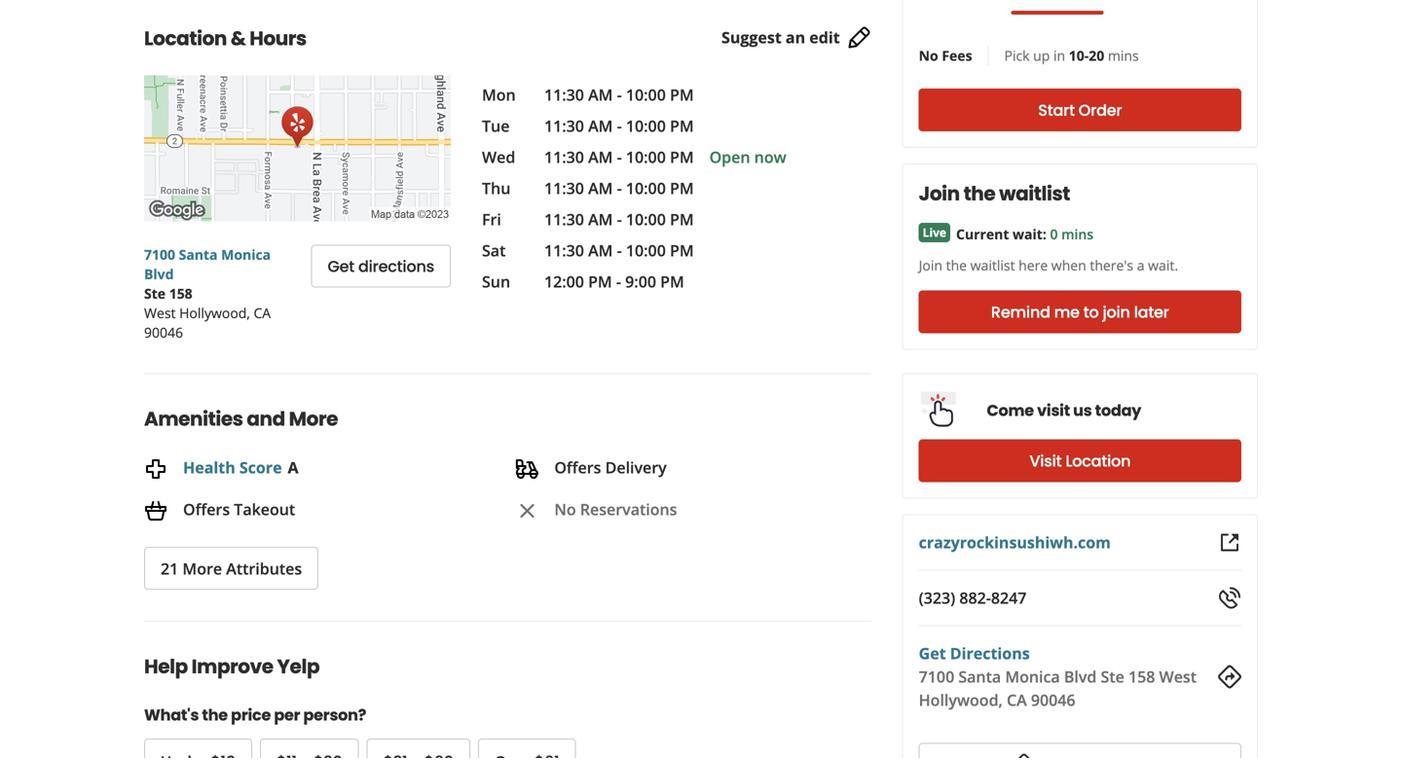 Task type: locate. For each thing, give the bounding box(es) containing it.
crazyrockinsushiwh.com link
[[919, 532, 1111, 553]]

0 vertical spatial location
[[144, 25, 227, 52]]

no left 'fees'
[[919, 46, 939, 65]]

0 vertical spatial the
[[964, 180, 996, 208]]

1 horizontal spatial santa
[[959, 667, 1002, 688]]

hollywood, down 7100 santa monica blvd link
[[179, 304, 250, 322]]

158 left 24 directions v2 image
[[1129, 667, 1156, 688]]

2 10:00 from the top
[[626, 115, 666, 136]]

person?
[[303, 705, 366, 727]]

1 horizontal spatial monica
[[1006, 667, 1061, 688]]

11:30
[[545, 84, 584, 105], [545, 115, 584, 136], [545, 147, 584, 168], [545, 178, 584, 199], [545, 209, 584, 230], [545, 240, 584, 261]]

11:30 for fri
[[545, 209, 584, 230]]

mins right 20
[[1109, 46, 1140, 65]]

2 tab from the left
[[1012, 0, 1105, 15]]

6 am from the top
[[589, 240, 613, 261]]

pm for fri
[[670, 209, 694, 230]]

24 shopping v2 image
[[144, 500, 168, 523]]

0 horizontal spatial blvd
[[144, 265, 174, 284]]

1 vertical spatial 90046
[[1032, 690, 1076, 711]]

6 10:00 from the top
[[626, 240, 666, 261]]

wed
[[482, 147, 516, 168]]

2 11:30 am - 10:00 pm from the top
[[545, 115, 694, 136]]

waitlist for join the waitlist here when there's a wait.
[[971, 256, 1016, 275]]

1 vertical spatial mins
[[1062, 225, 1094, 244]]

start
[[1039, 99, 1075, 121]]

offers down health
[[183, 499, 230, 520]]

0 vertical spatial 158
[[169, 284, 193, 303]]

1 vertical spatial blvd
[[1065, 667, 1097, 688]]

4 11:30 from the top
[[545, 178, 584, 199]]

no right '24 close v2' image
[[555, 499, 576, 520]]

1 vertical spatial waitlist
[[971, 256, 1016, 275]]

1 vertical spatial hollywood,
[[919, 690, 1003, 711]]

3 11:30 am - 10:00 pm from the top
[[545, 147, 694, 168]]

hollywood, inside 7100 santa monica blvd ste 158 west hollywood, ca 90046
[[179, 304, 250, 322]]

ca
[[254, 304, 271, 322], [1007, 690, 1028, 711]]

the left the 'price'
[[202, 705, 228, 727]]

west inside get directions 7100 santa monica blvd ste 158 west hollywood, ca 90046
[[1160, 667, 1197, 688]]

the
[[964, 180, 996, 208], [947, 256, 967, 275], [202, 705, 228, 727]]

0 horizontal spatial mins
[[1062, 225, 1094, 244]]

0 horizontal spatial ca
[[254, 304, 271, 322]]

1 horizontal spatial 90046
[[1032, 690, 1076, 711]]

0 vertical spatial join
[[919, 180, 960, 208]]

more right 21
[[183, 559, 222, 580]]

0 horizontal spatial hollywood,
[[179, 304, 250, 322]]

pm for wed
[[670, 147, 694, 168]]

11:30 am - 10:00 pm
[[545, 84, 694, 105], [545, 115, 694, 136], [545, 147, 694, 168], [545, 178, 694, 199], [545, 209, 694, 230], [545, 240, 694, 261]]

offers takeout
[[183, 499, 295, 520]]

1 vertical spatial no
[[555, 499, 576, 520]]

0 vertical spatial ste
[[144, 284, 166, 303]]

11:30 am - 10:00 pm for sat
[[545, 240, 694, 261]]

1 horizontal spatial offers
[[555, 457, 602, 478]]

come
[[987, 400, 1035, 422]]

1 vertical spatial the
[[947, 256, 967, 275]]

0 horizontal spatial offers
[[183, 499, 230, 520]]

ste inside 7100 santa monica blvd ste 158 west hollywood, ca 90046
[[144, 284, 166, 303]]

24 medical v2 image
[[144, 458, 168, 481]]

offers for offers takeout
[[183, 499, 230, 520]]

tab
[[919, 0, 1012, 15], [1012, 0, 1105, 15]]

fri
[[482, 209, 502, 230]]

2 am from the top
[[589, 115, 613, 136]]

1 horizontal spatial 158
[[1129, 667, 1156, 688]]

open
[[710, 147, 751, 168]]

20
[[1089, 46, 1105, 65]]

1 10:00 from the top
[[626, 84, 666, 105]]

7100 inside get directions 7100 santa monica blvd ste 158 west hollywood, ca 90046
[[919, 667, 955, 688]]

ca down 7100 santa monica blvd link
[[254, 304, 271, 322]]

24 pencil v2 image
[[848, 26, 872, 49]]

1 vertical spatial get
[[919, 643, 947, 664]]

0 vertical spatial ca
[[254, 304, 271, 322]]

get directions link
[[311, 245, 451, 288]]

improve
[[192, 654, 273, 681]]

am for mon
[[589, 84, 613, 105]]

join the waitlist here when there's a wait.
[[919, 256, 1179, 275]]

remind
[[992, 302, 1051, 323]]

1 am from the top
[[589, 84, 613, 105]]

1 vertical spatial ca
[[1007, 690, 1028, 711]]

west down 7100 santa monica blvd link
[[144, 304, 176, 322]]

1 vertical spatial 7100
[[919, 667, 955, 688]]

ca inside get directions 7100 santa monica blvd ste 158 west hollywood, ca 90046
[[1007, 690, 1028, 711]]

join up live
[[919, 180, 960, 208]]

offers right 24 order v2 image
[[555, 457, 602, 478]]

0 horizontal spatial get
[[328, 256, 355, 278]]

mins
[[1109, 46, 1140, 65], [1062, 225, 1094, 244]]

1 horizontal spatial blvd
[[1065, 667, 1097, 688]]

0 horizontal spatial monica
[[221, 246, 271, 264]]

no inside 'amenities and more' element
[[555, 499, 576, 520]]

1 11:30 am - 10:00 pm from the top
[[545, 84, 694, 105]]

per
[[274, 705, 300, 727]]

1 horizontal spatial get
[[919, 643, 947, 664]]

0 horizontal spatial santa
[[179, 246, 218, 264]]

0 vertical spatial 7100
[[144, 246, 175, 264]]

0 horizontal spatial more
[[183, 559, 222, 580]]

1 horizontal spatial 7100
[[919, 667, 955, 688]]

the up "current"
[[964, 180, 996, 208]]

start order button
[[919, 89, 1242, 132]]

ca down directions
[[1007, 690, 1028, 711]]

21 more attributes button
[[144, 548, 319, 591]]

1 vertical spatial ste
[[1101, 667, 1125, 688]]

1 vertical spatial join
[[919, 256, 943, 275]]

get directions
[[328, 256, 435, 278]]

there's
[[1091, 256, 1134, 275]]

am for tue
[[589, 115, 613, 136]]

0 vertical spatial blvd
[[144, 265, 174, 284]]

1 join from the top
[[919, 180, 960, 208]]

1 horizontal spatial ste
[[1101, 667, 1125, 688]]

6 11:30 am - 10:00 pm from the top
[[545, 240, 694, 261]]

24 directions v2 image
[[1219, 666, 1242, 689]]

more
[[289, 406, 338, 433], [183, 559, 222, 580]]

no fees
[[919, 46, 973, 65]]

santa inside get directions 7100 santa monica blvd ste 158 west hollywood, ca 90046
[[959, 667, 1002, 688]]

2 join from the top
[[919, 256, 943, 275]]

5 11:30 from the top
[[545, 209, 584, 230]]

1 horizontal spatial location
[[1066, 451, 1131, 473]]

10:00 for tue
[[626, 115, 666, 136]]

- for wed
[[617, 147, 622, 168]]

tue
[[482, 115, 510, 136]]

11:30 am - 10:00 pm for mon
[[545, 84, 694, 105]]

help improve yelp
[[144, 654, 320, 681]]

no for no fees
[[919, 46, 939, 65]]

get inside get directions 7100 santa monica blvd ste 158 west hollywood, ca 90046
[[919, 643, 947, 664]]

0 vertical spatial get
[[328, 256, 355, 278]]

3 am from the top
[[589, 147, 613, 168]]

10:00 for wed
[[626, 147, 666, 168]]

when
[[1052, 256, 1087, 275]]

in
[[1054, 46, 1066, 65]]

directions
[[951, 643, 1030, 664]]

7100 inside 7100 santa monica blvd ste 158 west hollywood, ca 90046
[[144, 246, 175, 264]]

the for what's the price per person?
[[202, 705, 228, 727]]

90046
[[144, 323, 183, 342], [1032, 690, 1076, 711]]

0 horizontal spatial 90046
[[144, 323, 183, 342]]

0 horizontal spatial location
[[144, 25, 227, 52]]

0 vertical spatial santa
[[179, 246, 218, 264]]

monica
[[221, 246, 271, 264], [1006, 667, 1061, 688]]

0 vertical spatial more
[[289, 406, 338, 433]]

get directions 7100 santa monica blvd ste 158 west hollywood, ca 90046
[[919, 643, 1197, 711]]

1 11:30 from the top
[[545, 84, 584, 105]]

get inside get directions link
[[328, 256, 355, 278]]

am
[[589, 84, 613, 105], [589, 115, 613, 136], [589, 147, 613, 168], [589, 178, 613, 199], [589, 209, 613, 230], [589, 240, 613, 261]]

0 vertical spatial west
[[144, 304, 176, 322]]

10-
[[1069, 46, 1089, 65]]

west left 24 directions v2 image
[[1160, 667, 1197, 688]]

8247
[[992, 588, 1027, 609]]

10:00
[[626, 84, 666, 105], [626, 115, 666, 136], [626, 147, 666, 168], [626, 178, 666, 199], [626, 209, 666, 230], [626, 240, 666, 261]]

no reservations
[[555, 499, 678, 520]]

0 vertical spatial mins
[[1109, 46, 1140, 65]]

11:30 am - 10:00 pm for thu
[[545, 178, 694, 199]]

5 10:00 from the top
[[626, 209, 666, 230]]

24 order v2 image
[[516, 458, 539, 481]]

offers for offers delivery
[[555, 457, 602, 478]]

158 down 7100 santa monica blvd link
[[169, 284, 193, 303]]

join down live
[[919, 256, 943, 275]]

1 vertical spatial 158
[[1129, 667, 1156, 688]]

11:30 for thu
[[545, 178, 584, 199]]

- for thu
[[617, 178, 622, 199]]

more inside dropdown button
[[183, 559, 222, 580]]

0 horizontal spatial ste
[[144, 284, 166, 303]]

5 11:30 am - 10:00 pm from the top
[[545, 209, 694, 230]]

- for sun
[[617, 271, 622, 292]]

1 horizontal spatial more
[[289, 406, 338, 433]]

later
[[1135, 302, 1170, 323]]

here
[[1019, 256, 1048, 275]]

1 horizontal spatial west
[[1160, 667, 1197, 688]]

10:00 for mon
[[626, 84, 666, 105]]

0 horizontal spatial 7100
[[144, 246, 175, 264]]

21
[[161, 559, 179, 580]]

get left directions
[[328, 256, 355, 278]]

hollywood,
[[179, 304, 250, 322], [919, 690, 1003, 711]]

monica inside get directions 7100 santa monica blvd ste 158 west hollywood, ca 90046
[[1006, 667, 1061, 688]]

2 vertical spatial the
[[202, 705, 228, 727]]

crazyrockinsushiwh.com
[[919, 532, 1111, 553]]

tab up 'fees'
[[919, 0, 1012, 15]]

0 horizontal spatial no
[[555, 499, 576, 520]]

4 10:00 from the top
[[626, 178, 666, 199]]

current
[[957, 225, 1010, 244]]

location right "visit" on the right bottom of page
[[1066, 451, 1131, 473]]

tab list
[[919, 0, 1105, 15]]

hours
[[250, 25, 307, 52]]

pm for sat
[[670, 240, 694, 261]]

1 tab from the left
[[919, 0, 1012, 15]]

5 am from the top
[[589, 209, 613, 230]]

no
[[919, 46, 939, 65], [555, 499, 576, 520]]

hollywood, down get directions link on the right of the page
[[919, 690, 1003, 711]]

waitlist
[[1000, 180, 1071, 208], [971, 256, 1016, 275]]

pm for tue
[[670, 115, 694, 136]]

get for get directions
[[328, 256, 355, 278]]

location
[[144, 25, 227, 52], [1066, 451, 1131, 473]]

more right the 'and' in the bottom of the page
[[289, 406, 338, 433]]

0 horizontal spatial 158
[[169, 284, 193, 303]]

mins inside live current wait: 0 mins
[[1062, 225, 1094, 244]]

waitlist up wait:
[[1000, 180, 1071, 208]]

158
[[169, 284, 193, 303], [1129, 667, 1156, 688]]

9:00
[[626, 271, 657, 292]]

ste
[[144, 284, 166, 303], [1101, 667, 1125, 688]]

- for sat
[[617, 240, 622, 261]]

-
[[617, 84, 622, 105], [617, 115, 622, 136], [617, 147, 622, 168], [617, 178, 622, 199], [617, 209, 622, 230], [617, 240, 622, 261], [617, 271, 622, 292]]

tab up in
[[1012, 0, 1105, 15]]

waitlist for join the waitlist
[[1000, 180, 1071, 208]]

the inside help improve yelp element
[[202, 705, 228, 727]]

mins right 0
[[1062, 225, 1094, 244]]

sun
[[482, 271, 511, 292]]

1 vertical spatial santa
[[959, 667, 1002, 688]]

4 11:30 am - 10:00 pm from the top
[[545, 178, 694, 199]]

3 10:00 from the top
[[626, 147, 666, 168]]

1 vertical spatial more
[[183, 559, 222, 580]]

24 external link v2 image
[[1219, 531, 1242, 555]]

0 horizontal spatial west
[[144, 304, 176, 322]]

2 11:30 from the top
[[545, 115, 584, 136]]

0 vertical spatial 90046
[[144, 323, 183, 342]]

amenities and more
[[144, 406, 338, 433]]

join
[[919, 180, 960, 208], [919, 256, 943, 275]]

90046 inside 7100 santa monica blvd ste 158 west hollywood, ca 90046
[[144, 323, 183, 342]]

6 11:30 from the top
[[545, 240, 584, 261]]

1 horizontal spatial ca
[[1007, 690, 1028, 711]]

group
[[144, 740, 734, 759]]

edit
[[810, 27, 840, 48]]

the down live
[[947, 256, 967, 275]]

help
[[144, 654, 188, 681]]

24 phone v2 image
[[1219, 587, 1242, 610]]

blvd
[[144, 265, 174, 284], [1065, 667, 1097, 688]]

1 horizontal spatial no
[[919, 46, 939, 65]]

0 vertical spatial waitlist
[[1000, 180, 1071, 208]]

3 11:30 from the top
[[545, 147, 584, 168]]

come visit us today
[[987, 400, 1142, 422]]

price
[[231, 705, 271, 727]]

now
[[755, 147, 787, 168]]

the for join the waitlist here when there's a wait.
[[947, 256, 967, 275]]

get down (323)
[[919, 643, 947, 664]]

24 close v2 image
[[516, 500, 539, 523]]

pm for mon
[[670, 84, 694, 105]]

mon
[[482, 84, 516, 105]]

waitlist down "current"
[[971, 256, 1016, 275]]

0 vertical spatial no
[[919, 46, 939, 65]]

location left &
[[144, 25, 227, 52]]

1 vertical spatial west
[[1160, 667, 1197, 688]]

us
[[1074, 400, 1093, 422]]

0 vertical spatial hollywood,
[[179, 304, 250, 322]]

1 vertical spatial offers
[[183, 499, 230, 520]]

wait:
[[1013, 225, 1047, 244]]

pm for thu
[[670, 178, 694, 199]]

location & hours element
[[113, 0, 903, 342]]

1 horizontal spatial hollywood,
[[919, 690, 1003, 711]]

ste inside get directions 7100 santa monica blvd ste 158 west hollywood, ca 90046
[[1101, 667, 1125, 688]]

4 am from the top
[[589, 178, 613, 199]]

1 vertical spatial monica
[[1006, 667, 1061, 688]]

0 vertical spatial monica
[[221, 246, 271, 264]]

monica inside 7100 santa monica blvd ste 158 west hollywood, ca 90046
[[221, 246, 271, 264]]

0 vertical spatial offers
[[555, 457, 602, 478]]



Task type: describe. For each thing, give the bounding box(es) containing it.
- for tue
[[617, 115, 622, 136]]

me
[[1055, 302, 1080, 323]]

thu
[[482, 178, 511, 199]]

live
[[923, 225, 947, 241]]

map image
[[144, 76, 451, 222]]

wait.
[[1149, 256, 1179, 275]]

score
[[240, 457, 282, 478]]

- for fri
[[617, 209, 622, 230]]

21 more attributes
[[161, 559, 302, 580]]

directions
[[359, 256, 435, 278]]

today
[[1096, 400, 1142, 422]]

an
[[786, 27, 806, 48]]

ca inside 7100 santa monica blvd ste 158 west hollywood, ca 90046
[[254, 304, 271, 322]]

live current wait: 0 mins
[[923, 225, 1094, 244]]

sat
[[482, 240, 506, 261]]

158 inside get directions 7100 santa monica blvd ste 158 west hollywood, ca 90046
[[1129, 667, 1156, 688]]

the for join the waitlist
[[964, 180, 996, 208]]

group inside help improve yelp element
[[144, 740, 734, 759]]

help improve yelp element
[[113, 622, 872, 759]]

882-
[[960, 588, 992, 609]]

amenities
[[144, 406, 243, 433]]

am for fri
[[589, 209, 613, 230]]

12:00 pm - 9:00 pm
[[545, 271, 685, 292]]

santa inside 7100 santa monica blvd ste 158 west hollywood, ca 90046
[[179, 246, 218, 264]]

attributes
[[226, 559, 302, 580]]

11:30 am - 10:00 pm for tue
[[545, 115, 694, 136]]

10:00 for sat
[[626, 240, 666, 261]]

suggest an edit
[[722, 27, 840, 48]]

visit
[[1030, 451, 1062, 473]]

&
[[231, 25, 246, 52]]

location & hours
[[144, 25, 307, 52]]

no for no reservations
[[555, 499, 576, 520]]

yelp
[[277, 654, 320, 681]]

up
[[1034, 46, 1051, 65]]

join the waitlist
[[919, 180, 1071, 208]]

amenities and more element
[[113, 374, 887, 591]]

reservations
[[580, 499, 678, 520]]

suggest
[[722, 27, 782, 48]]

what's
[[144, 705, 199, 727]]

7100 santa monica blvd link
[[144, 246, 271, 284]]

11:30 am - 10:00 pm for wed
[[545, 147, 694, 168]]

(323) 882-8247
[[919, 588, 1027, 609]]

am for wed
[[589, 147, 613, 168]]

suggest an edit link
[[722, 26, 872, 49]]

pick up in 10-20 mins
[[1005, 46, 1140, 65]]

10:00 for thu
[[626, 178, 666, 199]]

get for get directions 7100 santa monica blvd ste 158 west hollywood, ca 90046
[[919, 643, 947, 664]]

west inside 7100 santa monica blvd ste 158 west hollywood, ca 90046
[[144, 304, 176, 322]]

24 pencil v2 image
[[1008, 754, 1031, 759]]

order
[[1079, 99, 1123, 121]]

what's the price per person?
[[144, 705, 366, 727]]

visit location link
[[919, 440, 1242, 483]]

11:30 for sat
[[545, 240, 584, 261]]

delivery
[[606, 457, 667, 478]]

- for mon
[[617, 84, 622, 105]]

start order
[[1039, 99, 1123, 121]]

health
[[183, 457, 235, 478]]

open now
[[710, 147, 787, 168]]

hollywood, inside get directions 7100 santa monica blvd ste 158 west hollywood, ca 90046
[[919, 690, 1003, 711]]

visit location
[[1030, 451, 1131, 473]]

fees
[[942, 46, 973, 65]]

remind me to join later
[[992, 302, 1170, 323]]

12:00
[[545, 271, 584, 292]]

to
[[1084, 302, 1099, 323]]

1 horizontal spatial mins
[[1109, 46, 1140, 65]]

11:30 for wed
[[545, 147, 584, 168]]

a
[[288, 457, 299, 478]]

offers delivery
[[555, 457, 667, 478]]

pm for sun
[[661, 271, 685, 292]]

and
[[247, 406, 285, 433]]

11:30 for tue
[[545, 115, 584, 136]]

get directions link
[[919, 643, 1030, 664]]

takeout
[[234, 499, 295, 520]]

90046 inside get directions 7100 santa monica blvd ste 158 west hollywood, ca 90046
[[1032, 690, 1076, 711]]

join for join the waitlist here when there's a wait.
[[919, 256, 943, 275]]

visit
[[1038, 400, 1071, 422]]

am for sat
[[589, 240, 613, 261]]

blvd inside get directions 7100 santa monica blvd ste 158 west hollywood, ca 90046
[[1065, 667, 1097, 688]]

join for join the waitlist
[[919, 180, 960, 208]]

10:00 for fri
[[626, 209, 666, 230]]

11:30 am - 10:00 pm for fri
[[545, 209, 694, 230]]

takeout tab panel
[[919, 15, 1105, 22]]

7100 santa monica blvd ste 158 west hollywood, ca 90046
[[144, 246, 271, 342]]

remind me to join later button
[[919, 291, 1242, 334]]

health score a
[[183, 457, 299, 478]]

a
[[1138, 256, 1145, 275]]

11:30 for mon
[[545, 84, 584, 105]]

0
[[1051, 225, 1058, 244]]

health score link
[[183, 457, 282, 478]]

am for thu
[[589, 178, 613, 199]]

(323)
[[919, 588, 956, 609]]

1 vertical spatial location
[[1066, 451, 1131, 473]]

join
[[1103, 302, 1131, 323]]

blvd inside 7100 santa monica blvd ste 158 west hollywood, ca 90046
[[144, 265, 174, 284]]

pick
[[1005, 46, 1030, 65]]

158 inside 7100 santa monica blvd ste 158 west hollywood, ca 90046
[[169, 284, 193, 303]]



Task type: vqa. For each thing, say whether or not it's contained in the screenshot.


